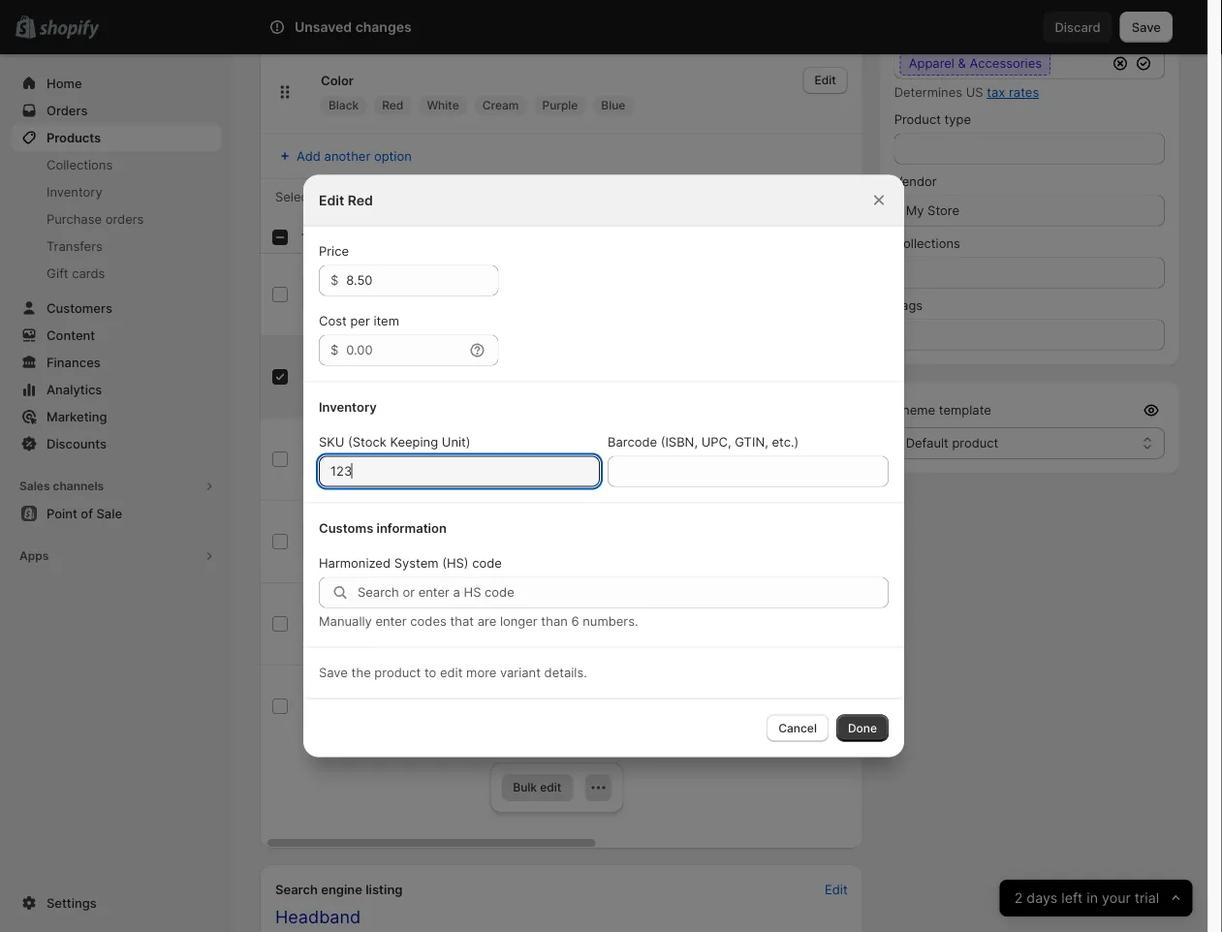Task type: locate. For each thing, give the bounding box(es) containing it.
red right all
[[348, 192, 373, 208]]

edit red dialog
[[0, 175, 1208, 758]]

settings link
[[12, 890, 221, 917]]

1 vertical spatial search
[[275, 882, 318, 897]]

0 horizontal spatial save
[[319, 666, 348, 681]]

$
[[331, 273, 339, 288], [331, 343, 339, 358]]

collections link
[[12, 151, 221, 178]]

1 $ from the top
[[331, 273, 339, 288]]

5 options element from the top
[[353, 617, 391, 632]]

1 vertical spatial red
[[348, 192, 373, 208]]

tax
[[987, 85, 1006, 100]]

barcode
[[608, 435, 657, 450]]

1 vertical spatial inventory
[[319, 400, 377, 415]]

collections down vendor
[[895, 236, 961, 251]]

1 horizontal spatial save
[[1132, 19, 1162, 34]]

unit)
[[442, 435, 471, 450]]

(hs)
[[442, 556, 469, 571]]

to
[[425, 666, 437, 681]]

red down cost per item $ "text box"
[[353, 369, 376, 384]]

search right unsaved
[[354, 19, 396, 34]]

options element containing red
[[353, 369, 376, 384]]

purchase
[[47, 211, 102, 226]]

purchase orders
[[47, 211, 144, 226]]

2 options element from the top
[[353, 369, 376, 384]]

orders
[[105, 211, 144, 226]]

etc.)
[[772, 435, 799, 450]]

sales
[[19, 479, 50, 494]]

0 vertical spatial purple
[[542, 98, 578, 112]]

sku (stock keeping unit)
[[319, 435, 471, 450]]

1 vertical spatial purple
[[353, 617, 391, 632]]

save right "discard"
[[1132, 19, 1162, 34]]

options element containing cream
[[353, 534, 392, 549]]

code
[[472, 556, 502, 571]]

0 vertical spatial collections
[[47, 157, 113, 172]]

0 horizontal spatial collections
[[47, 157, 113, 172]]

settings
[[47, 896, 97, 911]]

0 horizontal spatial cream
[[353, 534, 392, 549]]

add another option button
[[264, 143, 423, 170]]

none
[[358, 189, 390, 204]]

0 vertical spatial product
[[953, 436, 999, 451]]

1 horizontal spatial white
[[427, 98, 459, 112]]

0 vertical spatial $
[[331, 273, 339, 288]]

products
[[47, 130, 101, 145]]

inventory up sku
[[319, 400, 377, 415]]

save inside button
[[1132, 19, 1162, 34]]

0 vertical spatial white
[[427, 98, 459, 112]]

inventory up "purchase"
[[47, 184, 102, 199]]

collections down the products
[[47, 157, 113, 172]]

cards
[[72, 266, 105, 281]]

type
[[945, 112, 972, 127]]

product down template
[[953, 436, 999, 451]]

options element
[[353, 287, 385, 302], [353, 369, 376, 384], [353, 452, 387, 467], [353, 534, 392, 549], [353, 617, 391, 632]]

Harmonized System (HS) code text field
[[358, 577, 889, 608]]

4 options element from the top
[[353, 534, 392, 549]]

1 horizontal spatial product
[[953, 436, 999, 451]]

options element up the
[[353, 617, 391, 632]]

product left to
[[375, 666, 421, 681]]

determines us tax rates
[[895, 85, 1040, 100]]

that
[[450, 614, 474, 629]]

1 vertical spatial product
[[375, 666, 421, 681]]

keeping
[[390, 435, 438, 450]]

save inside edit red dialog
[[319, 666, 348, 681]]

done button
[[837, 715, 889, 742]]

options element down cost per item $ "text box"
[[353, 369, 376, 384]]

channels
[[53, 479, 104, 494]]

home
[[47, 76, 82, 91]]

2 $ from the top
[[331, 343, 339, 358]]

options element up per
[[353, 287, 385, 302]]

1 options element from the top
[[353, 287, 385, 302]]

0 vertical spatial inventory
[[47, 184, 102, 199]]

Price text field
[[346, 265, 499, 296]]

edit inside edit red dialog
[[319, 192, 345, 208]]

all button
[[317, 183, 354, 210]]

1 vertical spatial blue
[[353, 699, 379, 714]]

products link
[[12, 124, 221, 151]]

red inside dialog
[[348, 192, 373, 208]]

unsaved
[[295, 19, 352, 35]]

gtin,
[[735, 435, 769, 450]]

white
[[427, 98, 459, 112], [353, 452, 387, 467]]

cost per item
[[319, 314, 399, 329]]

search inside search button
[[354, 19, 396, 34]]

discounts link
[[12, 431, 221, 458]]

theme template
[[895, 403, 992, 418]]

black up per
[[353, 287, 385, 302]]

2 vertical spatial red
[[353, 369, 376, 384]]

inventory inside edit red dialog
[[319, 400, 377, 415]]

1 horizontal spatial inventory
[[319, 400, 377, 415]]

inventory link
[[12, 178, 221, 206]]

blue down search button
[[601, 98, 626, 112]]

edit button
[[799, 363, 844, 390], [799, 445, 844, 472], [799, 693, 844, 720], [814, 877, 860, 904]]

product
[[953, 436, 999, 451], [375, 666, 421, 681]]

1 horizontal spatial blue
[[601, 98, 626, 112]]

per
[[350, 314, 370, 329]]

search
[[354, 19, 396, 34], [275, 882, 318, 897]]

codes
[[410, 614, 447, 629]]

option
[[374, 148, 412, 163]]

0 vertical spatial search
[[354, 19, 396, 34]]

product inside edit red dialog
[[375, 666, 421, 681]]

black
[[329, 98, 359, 112], [353, 287, 385, 302]]

red up option
[[382, 98, 404, 112]]

0 vertical spatial red
[[382, 98, 404, 112]]

edit
[[319, 192, 345, 208], [811, 369, 833, 383], [811, 452, 833, 466], [811, 699, 833, 713], [825, 882, 848, 897]]

1 horizontal spatial cream
[[483, 98, 519, 112]]

add another option
[[297, 148, 412, 163]]

0 horizontal spatial inventory
[[47, 184, 102, 199]]

1 vertical spatial $
[[331, 343, 339, 358]]

purple down search button
[[542, 98, 578, 112]]

theme
[[895, 403, 936, 418]]

1 horizontal spatial search
[[354, 19, 396, 34]]

black down color
[[329, 98, 359, 112]]

template
[[939, 403, 992, 418]]

0 vertical spatial blue
[[601, 98, 626, 112]]

$ down the price
[[331, 273, 339, 288]]

options element down "(stock"
[[353, 452, 387, 467]]

3 options element from the top
[[353, 452, 387, 467]]

1 vertical spatial save
[[319, 666, 348, 681]]

cancel
[[779, 721, 817, 735]]

than
[[541, 614, 568, 629]]

0 horizontal spatial blue
[[353, 699, 379, 714]]

another
[[324, 148, 371, 163]]

purple up the
[[353, 617, 391, 632]]

default product
[[906, 436, 999, 451]]

purple
[[542, 98, 578, 112], [353, 617, 391, 632]]

1 vertical spatial white
[[353, 452, 387, 467]]

save
[[1132, 19, 1162, 34], [319, 666, 348, 681]]

collections
[[47, 157, 113, 172], [895, 236, 961, 251]]

save left the
[[319, 666, 348, 681]]

blue
[[601, 98, 626, 112], [353, 699, 379, 714]]

add
[[297, 148, 321, 163]]

0 horizontal spatial search
[[275, 882, 318, 897]]

$ for price
[[331, 273, 339, 288]]

options element up harmonized
[[353, 534, 392, 549]]

inventory
[[47, 184, 102, 199], [319, 400, 377, 415]]

none button
[[347, 183, 402, 210]]

search up headband
[[275, 882, 318, 897]]

tags
[[895, 298, 923, 313]]

unsaved changes
[[295, 19, 412, 35]]

sku
[[319, 435, 345, 450]]

0 vertical spatial save
[[1132, 19, 1162, 34]]

search for search
[[354, 19, 396, 34]]

blue down the
[[353, 699, 379, 714]]

SKU (Stock Keeping Unit) text field
[[319, 456, 600, 487]]

1 horizontal spatial collections
[[895, 236, 961, 251]]

$ down cost on the top
[[331, 343, 339, 358]]

system
[[394, 556, 439, 571]]

options element containing white
[[353, 452, 387, 467]]

0 horizontal spatial product
[[375, 666, 421, 681]]



Task type: describe. For each thing, give the bounding box(es) containing it.
discard button
[[1044, 12, 1113, 43]]

save button
[[1121, 12, 1173, 43]]

vendor
[[895, 174, 937, 189]]

changes
[[356, 19, 412, 35]]

color
[[321, 73, 354, 88]]

1 vertical spatial collections
[[895, 236, 961, 251]]

0 vertical spatial cream
[[483, 98, 519, 112]]

engine
[[321, 882, 363, 897]]

apps button
[[12, 543, 221, 570]]

home link
[[12, 70, 221, 97]]

(isbn,
[[661, 435, 698, 450]]

are
[[478, 614, 497, 629]]

sales channels button
[[12, 473, 221, 500]]

Cost per item text field
[[346, 335, 464, 366]]

information
[[377, 521, 447, 536]]

product type
[[895, 112, 972, 127]]

determines
[[895, 85, 963, 100]]

$ for cost per item
[[331, 343, 339, 358]]

gift cards
[[47, 266, 105, 281]]

0 vertical spatial black
[[329, 98, 359, 112]]

more
[[466, 666, 497, 681]]

done
[[848, 721, 878, 735]]

barcode (isbn, upc, gtin, etc.)
[[608, 435, 799, 450]]

product
[[895, 112, 941, 127]]

us
[[966, 85, 984, 100]]

harmonized
[[319, 556, 391, 571]]

listing
[[366, 882, 403, 897]]

search for search engine listing
[[275, 882, 318, 897]]

save for save the product to edit more variant details.
[[319, 666, 348, 681]]

default
[[906, 436, 949, 451]]

variant
[[500, 666, 541, 681]]

longer
[[500, 614, 538, 629]]

search engine listing
[[275, 882, 403, 897]]

sales channels
[[19, 479, 104, 494]]

purchase orders link
[[12, 206, 221, 233]]

details.
[[545, 666, 587, 681]]

customs information
[[319, 521, 447, 536]]

manually enter codes that are longer than 6 numbers.
[[319, 614, 639, 629]]

numbers.
[[583, 614, 639, 629]]

enter
[[376, 614, 407, 629]]

the
[[352, 666, 371, 681]]

apps
[[19, 549, 49, 563]]

(stock
[[348, 435, 387, 450]]

save the product to edit more variant details.
[[319, 666, 587, 681]]

0 horizontal spatial white
[[353, 452, 387, 467]]

6
[[572, 614, 579, 629]]

shopify image
[[39, 20, 99, 39]]

variants
[[275, 34, 326, 49]]

options element containing purple
[[353, 617, 391, 632]]

Barcode (ISBN, UPC, GTIN, etc.) text field
[[608, 456, 889, 487]]

manually
[[319, 614, 372, 629]]

item
[[374, 314, 399, 329]]

tax rates link
[[987, 85, 1040, 100]]

search button
[[323, 12, 885, 43]]

1 vertical spatial cream
[[353, 534, 392, 549]]

headband
[[275, 907, 361, 928]]

edit
[[440, 666, 463, 681]]

gift
[[47, 266, 68, 281]]

price
[[319, 244, 349, 259]]

1 vertical spatial black
[[353, 287, 385, 302]]

discard
[[1055, 19, 1101, 34]]

save for save
[[1132, 19, 1162, 34]]

options element containing black
[[353, 287, 385, 302]]

harmonized system (hs) code
[[319, 556, 502, 571]]

customs
[[319, 521, 374, 536]]

rates
[[1009, 85, 1040, 100]]

all
[[328, 189, 343, 204]]

transfers
[[47, 239, 103, 254]]

discounts
[[47, 436, 107, 451]]

cost
[[319, 314, 347, 329]]

cancel button
[[767, 715, 829, 742]]

edit red
[[319, 192, 373, 208]]

upc,
[[702, 435, 732, 450]]

0 horizontal spatial purple
[[353, 617, 391, 632]]

gift cards link
[[12, 260, 221, 287]]

1 horizontal spatial purple
[[542, 98, 578, 112]]

transfers link
[[12, 233, 221, 260]]



Task type: vqa. For each thing, say whether or not it's contained in the screenshot.
Save associated with Save the product to edit more variant details.
yes



